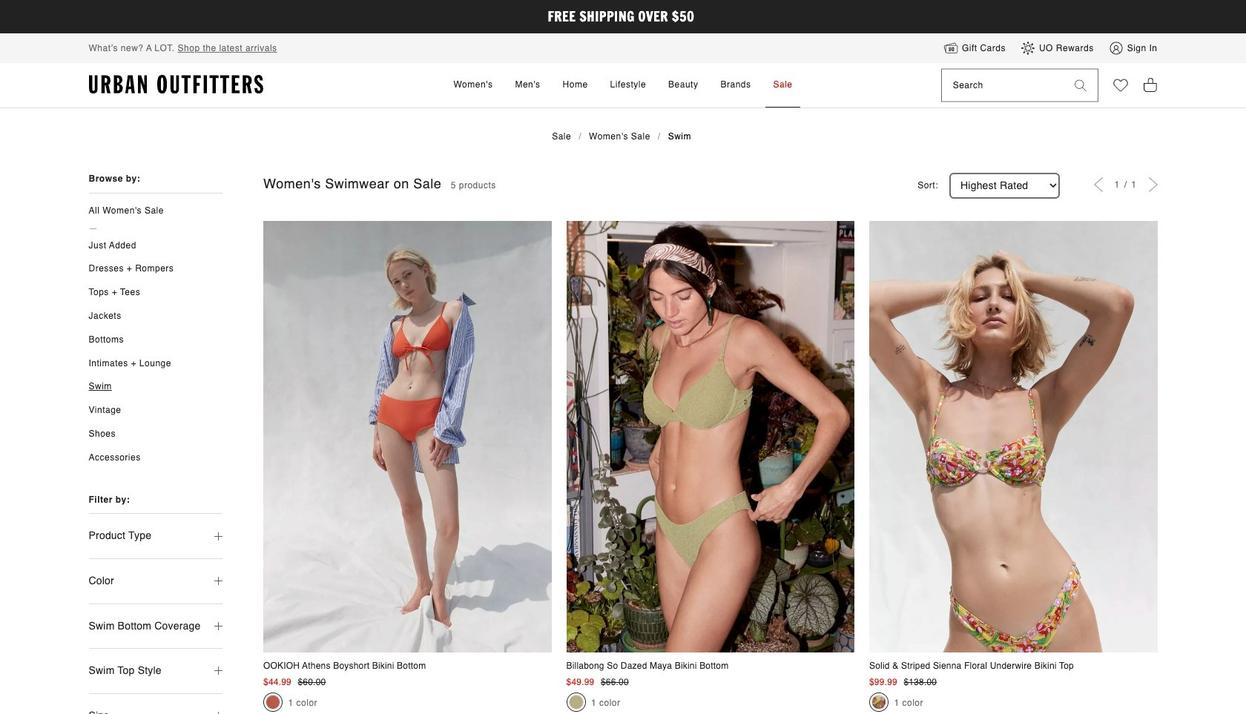 Task type: vqa. For each thing, say whether or not it's contained in the screenshot.
for
no



Task type: locate. For each thing, give the bounding box(es) containing it.
sale price: $49.99 element
[[566, 677, 594, 688]]

main navigation element
[[320, 63, 926, 108]]

original price: $138.00 element
[[904, 677, 937, 688]]

my shopping bag image
[[1143, 77, 1158, 93]]

None search field
[[942, 69, 1063, 101]]

floral print image
[[872, 695, 886, 710]]

search image
[[1074, 80, 1086, 91]]

femme sport image
[[266, 695, 280, 710]]

ookioh athens boyshort bikini bottom image
[[263, 221, 552, 653]]

green eyes image
[[569, 695, 583, 710]]

favorites image
[[1113, 78, 1128, 93]]



Task type: describe. For each thing, give the bounding box(es) containing it.
billabong so dazed maya bikini bottom image
[[566, 221, 855, 653]]

original price: $60.00 element
[[298, 677, 326, 688]]

sale price: $99.99 element
[[869, 677, 897, 688]]

sale price: $44.99 element
[[263, 677, 291, 688]]

urban outfitters image
[[89, 75, 263, 94]]

Search text field
[[942, 69, 1063, 101]]

original price: $66.00 element
[[601, 677, 629, 688]]

solid & striped sienna floral underwire bikini top image
[[869, 221, 1158, 653]]



